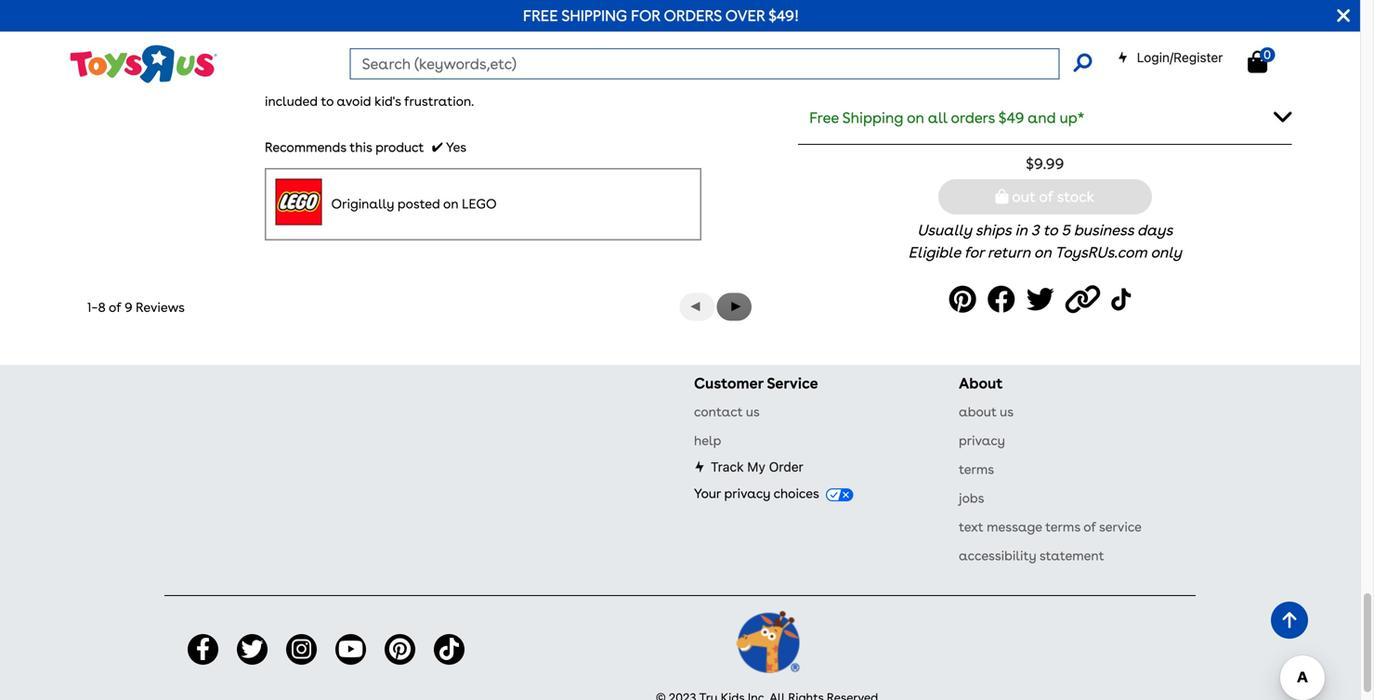 Task type: vqa. For each thing, say whether or not it's contained in the screenshot.
second us from right
yes



Task type: locate. For each thing, give the bounding box(es) containing it.
of inside button
[[1039, 188, 1053, 206]]

pre
[[567, 75, 587, 91]]

terms
[[959, 462, 994, 478], [1045, 519, 1080, 535]]

not
[[1209, 58, 1232, 77]]

0 horizontal spatial on
[[443, 196, 459, 212]]

free shipping for orders over $49!
[[523, 7, 799, 25]]

of right out
[[1039, 188, 1053, 206]]

frustration.
[[404, 93, 474, 109]]

about us link
[[959, 404, 1014, 420]]

0 horizontal spatial us
[[746, 404, 760, 420]]

create a pinterest pin for lego® super heroes dc batman versus harley quinn 76220 building set, 42 pieces image
[[949, 279, 982, 321]]

0 horizontal spatial for
[[399, 75, 416, 91]]

1 horizontal spatial on
[[907, 109, 924, 127]]

tiktok image
[[1111, 279, 1135, 321]]

1 horizontal spatial privacy
[[959, 433, 1005, 449]]

1 vertical spatial for
[[964, 244, 984, 262]]

customer
[[694, 375, 763, 393]]

1 cute from the top
[[265, 42, 296, 61]]

free
[[809, 109, 839, 127]]

eligible
[[908, 244, 961, 262]]

of for 1–8
[[109, 300, 121, 316]]

a right write at the top right
[[978, 21, 987, 38]]

cute inside "cute lego experience for your kids. easy to build, pre building parts included to avoid kid's frustration."
[[265, 75, 294, 91]]

None search field
[[350, 48, 1092, 79]]

your privacy choices
[[694, 486, 822, 502]]

1 horizontal spatial of
[[1039, 188, 1053, 206]]

0 horizontal spatial privacy
[[724, 486, 770, 502]]

0 vertical spatial shopping bag image
[[1248, 51, 1267, 73]]

kids.
[[450, 75, 477, 91]]

kid's
[[375, 93, 401, 109]]

1 vertical spatial and
[[1028, 109, 1056, 127]]

about
[[959, 404, 997, 420]]

us down customer service
[[746, 404, 760, 420]]

2 horizontal spatial to
[[1043, 221, 1058, 239]]

contact
[[694, 404, 743, 420]]

write a review button
[[938, 21, 1034, 38]]

for
[[399, 75, 416, 91], [964, 244, 984, 262]]

and down "·"
[[301, 42, 325, 61]]

track my order
[[711, 460, 803, 475]]

2 us from the left
[[1000, 404, 1014, 420]]

shopping bag image
[[1248, 51, 1267, 73], [996, 189, 1009, 204]]

0 vertical spatial on
[[907, 109, 924, 127]]

0 horizontal spatial to
[[321, 93, 334, 109]]

a right "·"
[[327, 21, 336, 37]]

1
[[133, 66, 138, 81]]

0 vertical spatial of
[[1039, 188, 1053, 206]]

only
[[1151, 244, 1182, 262]]

privacy down 'about us'
[[959, 433, 1005, 449]]

2 horizontal spatial on
[[1034, 244, 1051, 262]]

building
[[591, 75, 641, 91]]

5
[[1061, 221, 1070, 239]]

shopping bag image inside out of stock button
[[996, 189, 1009, 204]]

list containing review
[[87, 65, 138, 83]]

ships
[[975, 221, 1011, 239]]

on down 3
[[1034, 244, 1051, 262]]

usually ships in 3 to 5 business days eligible for return on toysrus.com only
[[908, 221, 1182, 262]]

1 vertical spatial cute
[[265, 75, 294, 91]]

shopping bag image right not
[[1248, 51, 1267, 73]]

us right 'about'
[[1000, 404, 1014, 420]]

about us
[[959, 404, 1014, 420]]

track my order button
[[694, 460, 803, 475]]

1 vertical spatial shopping bag image
[[996, 189, 1009, 204]]

share lego® super heroes dc batman versus harley quinn 76220 building set, 42 pieces on facebook image
[[987, 279, 1021, 321]]

in
[[1015, 221, 1027, 239]]

on left all
[[907, 109, 924, 127]]

cute for cute lego experience for your kids. easy to build, pre building parts included to avoid kid's frustration.
[[265, 75, 294, 91]]

1 vertical spatial of
[[109, 300, 121, 316]]

0 horizontal spatial a
[[327, 21, 336, 37]]

0
[[1264, 47, 1271, 62]]

recommends
[[265, 139, 346, 155]]

cute lego experience for your kids. easy to build, pre building parts included to avoid kid's frustration.
[[265, 75, 678, 109]]

0 vertical spatial privacy
[[959, 433, 1005, 449]]

0 horizontal spatial shopping bag image
[[996, 189, 1009, 204]]

0 vertical spatial to
[[514, 75, 527, 91]]

this
[[350, 139, 372, 155]]

out of stock
[[1009, 188, 1095, 206]]

shopping bag image left out
[[996, 189, 1009, 204]]

ago
[[370, 21, 395, 37]]

experience
[[330, 75, 396, 91]]

of left service
[[1083, 519, 1096, 535]]

shopping bag image inside 0 link
[[1248, 51, 1267, 73]]

parts
[[644, 75, 678, 91]]

write
[[938, 21, 974, 38]]

1–8 of 9 reviews
[[87, 300, 191, 316]]

included
[[265, 93, 318, 109]]

1 vertical spatial terms
[[1045, 519, 1080, 535]]

us
[[746, 404, 760, 420], [1000, 404, 1014, 420]]

2 vertical spatial to
[[1043, 221, 1058, 239]]

help link
[[694, 433, 721, 449]]

1 us from the left
[[746, 404, 760, 420]]

1 horizontal spatial a
[[978, 21, 987, 38]]

0 vertical spatial cute
[[265, 42, 296, 61]]

2 vertical spatial on
[[1034, 244, 1051, 262]]

shopping bag image for out of stock button
[[996, 189, 1009, 204]]

0 vertical spatial for
[[399, 75, 416, 91]]

privacy down track my order button
[[724, 486, 770, 502]]

jobs
[[959, 491, 984, 506]]

1 horizontal spatial terms
[[1045, 519, 1080, 535]]

cute and easy
[[265, 42, 359, 61]]

reviews
[[136, 300, 184, 316]]

review
[[991, 21, 1034, 38]]

days
[[1137, 221, 1173, 239]]

of for out
[[1039, 188, 1053, 206]]

privacy
[[959, 433, 1005, 449], [724, 486, 770, 502]]

for inside "cute lego experience for your kids. easy to build, pre building parts included to avoid kid's frustration."
[[399, 75, 416, 91]]

terms up statement
[[1045, 519, 1080, 535]]

review
[[87, 66, 130, 81]]

free shipping for orders over $49! link
[[523, 7, 799, 25]]

1 vertical spatial on
[[443, 196, 459, 212]]

list
[[87, 65, 138, 83]]

lego image
[[275, 179, 322, 225]]

0 vertical spatial terms
[[959, 462, 994, 478]]

1 horizontal spatial to
[[514, 75, 527, 91]]

and
[[301, 42, 325, 61], [1028, 109, 1056, 127]]

on
[[907, 109, 924, 127], [443, 196, 459, 212], [1034, 244, 1051, 262]]

availability:
[[812, 58, 899, 77]]

1 vertical spatial privacy
[[724, 486, 770, 502]]

on for shipping
[[907, 109, 924, 127]]

out of stock button
[[938, 179, 1152, 215]]

text message terms of service
[[959, 519, 1142, 535]]

on left lego
[[443, 196, 459, 212]]

available
[[1059, 81, 1128, 99]]

1 horizontal spatial shopping bag image
[[1248, 51, 1267, 73]]

for down ships
[[964, 244, 984, 262]]

free shipping on all orders $49 and up* button
[[798, 97, 1292, 137]]

0 horizontal spatial of
[[109, 300, 121, 316]]

1 horizontal spatial and
[[1028, 109, 1056, 127]]

on inside usually ships in 3 to 5 business days eligible for return on toysrus.com only
[[1034, 244, 1051, 262]]

to down the lego
[[321, 93, 334, 109]]

on inside dropdown button
[[907, 109, 924, 127]]

of left 9
[[109, 300, 121, 316]]

for left your
[[399, 75, 416, 91]]

$9.99
[[1026, 155, 1064, 173]]

terms up jobs
[[959, 462, 994, 478]]

a for write
[[978, 21, 987, 38]]

2 cute from the top
[[265, 75, 294, 91]]

text
[[959, 519, 983, 535]]

1 horizontal spatial for
[[964, 244, 984, 262]]

0 horizontal spatial and
[[301, 42, 325, 61]]

stock
[[1057, 188, 1095, 206]]

and left up*
[[1028, 109, 1056, 127]]

0 horizontal spatial terms
[[959, 462, 994, 478]]

2 horizontal spatial of
[[1083, 519, 1096, 535]]

easy
[[329, 42, 359, 61]]

jobs link
[[959, 491, 984, 506]]

to right 3
[[1043, 221, 1058, 239]]

your privacy choices link
[[694, 486, 853, 502]]

to right 'easy'
[[514, 75, 527, 91]]

1 horizontal spatial us
[[1000, 404, 1014, 420]]



Task type: describe. For each thing, give the bounding box(es) containing it.
build,
[[530, 75, 564, 91]]

this item is currently not available
[[1059, 58, 1232, 99]]

toysrus.com
[[1055, 244, 1147, 262]]

product
[[375, 139, 424, 155]]

login/register button
[[1117, 48, 1223, 67]]

$49
[[999, 109, 1024, 127]]

us for customer service
[[746, 404, 760, 420]]

write a review
[[938, 21, 1034, 38]]

is
[[1126, 58, 1137, 77]]

1–8 of 9 reviews alert
[[87, 300, 191, 316]]

and inside dropdown button
[[1028, 109, 1056, 127]]

statement
[[1040, 548, 1104, 564]]

my
[[747, 460, 765, 475]]

lego
[[462, 196, 497, 212]]

9
[[124, 300, 132, 316]]

orders
[[951, 109, 995, 127]]

all
[[928, 109, 947, 127]]

►
[[730, 299, 743, 314]]

1 vertical spatial to
[[321, 93, 334, 109]]

fearsomeberry072
[[87, 21, 202, 37]]

originally posted on lego
[[331, 196, 497, 212]]

item
[[1091, 58, 1122, 77]]

avoid
[[337, 93, 371, 109]]

share a link to lego® super heroes dc batman versus harley quinn 76220 building set, 42 pieces on twitter image
[[1026, 279, 1060, 321]]

free shipping on all orders $49 and up*
[[809, 109, 1085, 127]]

login/register
[[1137, 50, 1223, 65]]

for inside usually ships in 3 to 5 business days eligible for return on toysrus.com only
[[964, 244, 984, 262]]

·
[[321, 21, 324, 37]]

close button image
[[1337, 6, 1350, 26]]

service
[[767, 375, 818, 393]]

text message terms of service link
[[959, 519, 1142, 535]]

this
[[1059, 58, 1087, 77]]

lego
[[298, 75, 327, 91]]

Enter Keyword or Item No. search field
[[350, 48, 1060, 79]]

business
[[1074, 221, 1134, 239]]

track
[[711, 460, 744, 475]]

privacy link
[[959, 433, 1005, 449]]

return
[[988, 244, 1030, 262]]

privacy choices icon image
[[826, 489, 853, 502]]

2 vertical spatial of
[[1083, 519, 1096, 535]]

copy a link to lego® super heroes dc batman versus harley quinn 76220 building set, 42 pieces image
[[1065, 279, 1106, 321]]

◄ button
[[680, 293, 715, 321]]

orders
[[664, 7, 722, 25]]

toys r us image
[[68, 43, 217, 85]]

shipping
[[842, 109, 903, 127]]

$49!
[[769, 7, 799, 25]]

currently
[[1140, 58, 1205, 77]]

service
[[1099, 519, 1142, 535]]

usually
[[917, 221, 972, 239]]

message
[[987, 519, 1042, 535]]

· a year ago
[[321, 21, 402, 37]]

accessibility
[[959, 548, 1036, 564]]

over
[[725, 7, 765, 25]]

accessibility statement link
[[959, 548, 1104, 564]]

✔
[[432, 139, 443, 155]]

for
[[631, 7, 660, 25]]

yes
[[446, 139, 466, 155]]

help
[[694, 433, 721, 449]]

shopping bag image for 0 link
[[1248, 51, 1267, 73]]

out
[[1012, 188, 1036, 206]]

3
[[1031, 221, 1039, 239]]

contact us link
[[694, 404, 760, 420]]

shipping
[[562, 7, 627, 25]]

contact us
[[694, 404, 760, 420]]

recommends this product ✔ yes
[[265, 139, 466, 155]]

◄
[[689, 299, 702, 314]]

1–8
[[87, 300, 106, 316]]

year
[[339, 21, 367, 37]]

review 1
[[87, 66, 138, 81]]

► button
[[717, 293, 752, 321]]

terms link
[[959, 462, 994, 478]]

your
[[694, 486, 721, 502]]

your
[[419, 75, 447, 91]]

cute for cute and easy
[[265, 42, 296, 61]]

free
[[523, 7, 558, 25]]

up*
[[1060, 109, 1085, 127]]

to inside usually ships in 3 to 5 business days eligible for return on toysrus.com only
[[1043, 221, 1058, 239]]

a for ·
[[327, 21, 336, 37]]

accessibility statement
[[959, 548, 1104, 564]]

on for posted
[[443, 196, 459, 212]]

0 vertical spatial and
[[301, 42, 325, 61]]

about
[[959, 375, 1003, 393]]

originally
[[331, 196, 394, 212]]

order
[[769, 460, 803, 475]]

easy
[[481, 75, 511, 91]]

us for about
[[1000, 404, 1014, 420]]

customer service
[[694, 375, 818, 393]]



